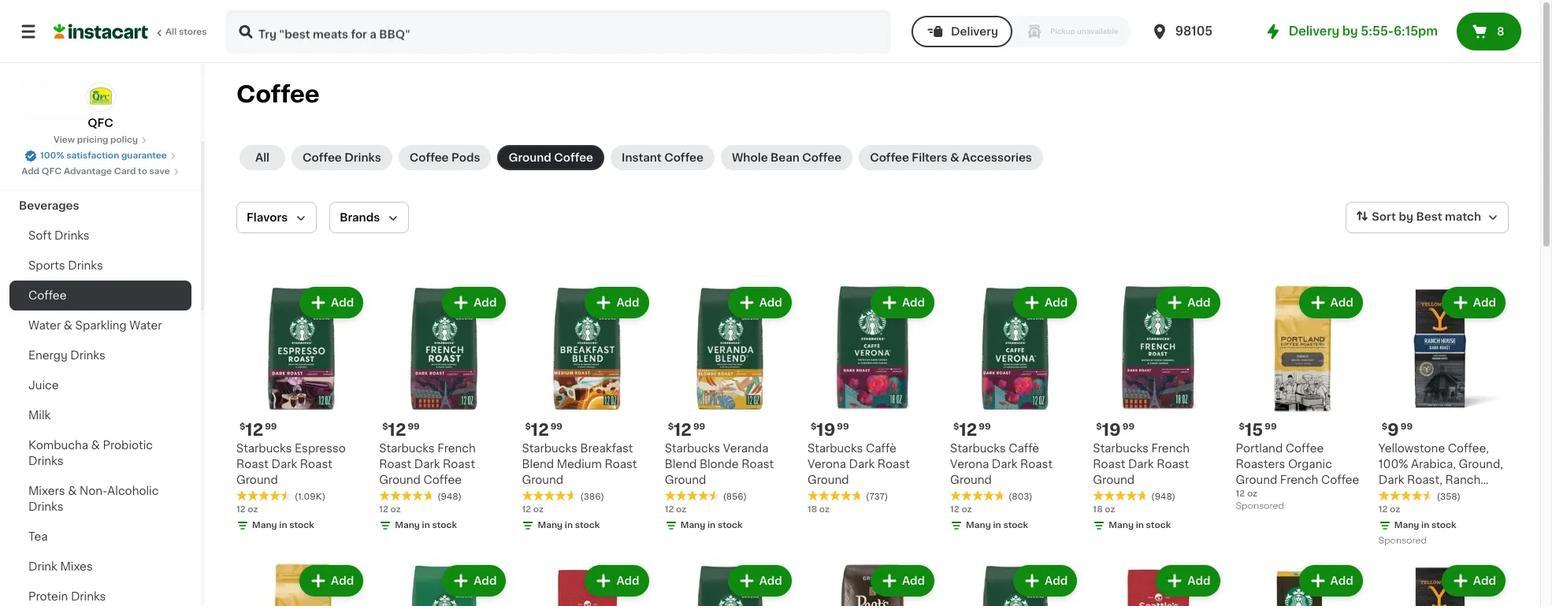Task type: locate. For each thing, give the bounding box(es) containing it.
stock down (803)
[[1004, 521, 1029, 530]]

2 stock from the left
[[432, 521, 457, 530]]

delivery button
[[912, 16, 1013, 47]]

coffee inside the instant coffee link
[[665, 152, 704, 163]]

starbucks inside starbucks french roast dark roast ground
[[1094, 443, 1149, 454]]

ground inside starbucks espresso roast dark roast ground
[[236, 475, 278, 486]]

0 horizontal spatial starbucks caffè verona dark roast ground
[[808, 443, 910, 486]]

1 horizontal spatial 19
[[1102, 422, 1121, 438]]

2 verona from the left
[[808, 459, 847, 470]]

6 stock from the left
[[1147, 521, 1171, 530]]

1 18 from the left
[[1094, 505, 1103, 514]]

many in stock for yellowstone coffee, 100% arabica, ground, dark roast, ranch house
[[1395, 521, 1457, 530]]

(386)
[[580, 493, 604, 501]]

add button
[[301, 288, 362, 317], [444, 288, 505, 317], [587, 288, 648, 317], [730, 288, 791, 317], [872, 288, 933, 317], [1015, 288, 1076, 317], [1158, 288, 1219, 317], [1301, 288, 1362, 317], [1444, 288, 1505, 317], [301, 567, 362, 595], [444, 567, 505, 595], [587, 567, 648, 595], [730, 567, 791, 595], [872, 567, 933, 595], [1015, 567, 1076, 595], [1158, 567, 1219, 595], [1301, 567, 1362, 595], [1444, 567, 1505, 595]]

dark
[[272, 459, 297, 470], [414, 459, 440, 470], [992, 459, 1018, 470], [1129, 459, 1154, 470], [849, 459, 875, 470], [1379, 475, 1405, 486]]

coffee inside "whole bean coffee" link
[[803, 152, 842, 163]]

1 vertical spatial qfc
[[42, 167, 62, 176]]

1 horizontal spatial all
[[255, 152, 270, 163]]

0 horizontal spatial all
[[166, 28, 177, 36]]

4 99 from the left
[[694, 423, 706, 431]]

18 oz for starbucks caffè verona dark roast ground
[[808, 505, 830, 514]]

by inside 'delivery by 5:55-6:15pm' link
[[1343, 25, 1359, 37]]

12 oz for starbucks veranda blend blonde roast ground
[[665, 505, 687, 514]]

12 oz for starbucks espresso roast dark roast ground
[[236, 505, 258, 514]]

12 oz for starbucks breakfast blend medium roast ground
[[522, 505, 544, 514]]

2 $ 12 99 from the left
[[382, 422, 420, 438]]

water right sparkling
[[129, 320, 162, 331]]

many for starbucks french roast dark roast ground coffee
[[395, 521, 420, 530]]

water up 'energy'
[[28, 320, 61, 331]]

juice
[[28, 380, 59, 391]]

7 many in stock from the left
[[1395, 521, 1457, 530]]

1 roast from the left
[[236, 459, 269, 470]]

100% down "view"
[[40, 151, 64, 160]]

in for starbucks breakfast blend medium roast ground
[[565, 521, 573, 530]]

3 12 oz from the left
[[522, 505, 544, 514]]

ground inside starbucks veranda blend blonde roast ground
[[665, 475, 707, 486]]

tea
[[28, 531, 48, 542]]

12 inside portland coffee roasters organic ground french coffee 12 oz
[[1236, 490, 1246, 498]]

2 18 oz from the left
[[808, 505, 830, 514]]

oz
[[1248, 490, 1258, 498], [248, 505, 258, 514], [391, 505, 401, 514], [533, 505, 544, 514], [676, 505, 687, 514], [962, 505, 972, 514], [1105, 505, 1116, 514], [820, 505, 830, 514], [1391, 505, 1401, 514]]

5 many in stock from the left
[[966, 521, 1029, 530]]

1 water from the left
[[28, 320, 61, 331]]

kombucha
[[28, 440, 88, 451]]

18 oz
[[1094, 505, 1116, 514], [808, 505, 830, 514]]

1 many from the left
[[252, 521, 277, 530]]

100%
[[40, 151, 64, 160], [1379, 459, 1409, 470]]

(948) for 19
[[1152, 493, 1176, 501]]

(803)
[[1009, 493, 1033, 501]]

1 starbucks caffè verona dark roast ground from the left
[[951, 443, 1053, 486]]

& inside kombucha & probiotic drinks
[[91, 440, 100, 451]]

12 oz
[[236, 505, 258, 514], [379, 505, 401, 514], [522, 505, 544, 514], [665, 505, 687, 514], [951, 505, 972, 514], [1379, 505, 1401, 514]]

drinks for soft drinks
[[54, 230, 90, 241]]

blend inside starbucks breakfast blend medium roast ground
[[522, 459, 554, 470]]

delivery by 5:55-6:15pm link
[[1264, 22, 1439, 41]]

4 in from the left
[[708, 521, 716, 530]]

1 stock from the left
[[289, 521, 314, 530]]

7 in from the left
[[1422, 521, 1430, 530]]

1 horizontal spatial $ 19 99
[[1097, 422, 1135, 438]]

0 horizontal spatial water
[[28, 320, 61, 331]]

0 horizontal spatial caffè
[[866, 443, 897, 454]]

None search field
[[225, 9, 891, 54]]

99 inside $ 15 99
[[1265, 423, 1277, 431]]

all left stores
[[166, 28, 177, 36]]

7 99 from the left
[[1265, 423, 1277, 431]]

★★★★★
[[236, 490, 292, 501], [236, 490, 292, 501], [379, 490, 434, 501], [379, 490, 434, 501], [522, 490, 577, 501], [522, 490, 577, 501], [665, 490, 720, 501], [665, 490, 720, 501], [951, 490, 1006, 501], [951, 490, 1006, 501], [1094, 490, 1149, 501], [1094, 490, 1149, 501], [808, 490, 863, 501], [808, 490, 863, 501], [1379, 490, 1434, 501], [1379, 490, 1434, 501]]

drinks down kombucha
[[28, 456, 64, 467]]

dark inside starbucks french roast dark roast ground
[[1129, 459, 1154, 470]]

in for starbucks espresso roast dark roast ground
[[279, 521, 287, 530]]

add
[[21, 167, 39, 176], [331, 297, 354, 308], [474, 297, 497, 308], [617, 297, 640, 308], [760, 297, 783, 308], [902, 297, 925, 308], [1045, 297, 1068, 308], [1188, 297, 1211, 308], [1331, 297, 1354, 308], [1474, 297, 1497, 308], [331, 576, 354, 587], [474, 576, 497, 587], [617, 576, 640, 587], [760, 576, 783, 587], [902, 576, 925, 587], [1045, 576, 1068, 587], [1188, 576, 1211, 587], [1331, 576, 1354, 587], [1474, 576, 1497, 587]]

(948) down starbucks french roast dark roast ground coffee
[[438, 493, 462, 501]]

2 $ from the left
[[382, 423, 388, 431]]

dark inside starbucks french roast dark roast ground coffee
[[414, 459, 440, 470]]

beverages
[[19, 200, 79, 211]]

9 99 from the left
[[1401, 423, 1413, 431]]

ground inside portland coffee roasters organic ground french coffee 12 oz
[[1236, 475, 1278, 486]]

8 99 from the left
[[837, 423, 849, 431]]

5 stock from the left
[[1004, 521, 1029, 530]]

0 horizontal spatial delivery
[[951, 26, 999, 37]]

qfc up view pricing policy link
[[88, 117, 113, 128]]

0 vertical spatial by
[[1343, 25, 1359, 37]]

0 horizontal spatial 100%
[[40, 151, 64, 160]]

1 vertical spatial sponsored badge image
[[1379, 537, 1427, 546]]

1 caffè from the left
[[1009, 443, 1040, 454]]

sponsored badge image for 9
[[1379, 537, 1427, 546]]

qfc left the eggs
[[42, 167, 62, 176]]

(948) down starbucks french roast dark roast ground
[[1152, 493, 1176, 501]]

all up flavors
[[255, 152, 270, 163]]

many in stock down (358)
[[1395, 521, 1457, 530]]

water & sparkling water link
[[9, 311, 192, 341]]

drinks inside sports drinks link
[[68, 260, 103, 271]]

0 horizontal spatial sponsored badge image
[[1236, 502, 1284, 511]]

1 horizontal spatial caffè
[[1009, 443, 1040, 454]]

stock down (1.09k)
[[289, 521, 314, 530]]

by for delivery
[[1343, 25, 1359, 37]]

dairy & eggs
[[19, 170, 93, 181]]

caffè
[[1009, 443, 1040, 454], [866, 443, 897, 454]]

0 horizontal spatial 18 oz
[[808, 505, 830, 514]]

stock down starbucks french roast dark roast ground coffee
[[432, 521, 457, 530]]

drinks for energy drinks
[[70, 350, 105, 361]]

instant
[[622, 152, 662, 163]]

1 19 from the left
[[1102, 422, 1121, 438]]

water
[[28, 320, 61, 331], [129, 320, 162, 331]]

1 vertical spatial all
[[255, 152, 270, 163]]

many in stock for starbucks french roast dark roast ground
[[1109, 521, 1171, 530]]

stock for starbucks breakfast blend medium roast ground
[[575, 521, 600, 530]]

ranch
[[1446, 475, 1481, 486]]

starbucks caffè verona dark roast ground up the (737)
[[808, 443, 910, 486]]

1 blend from the left
[[522, 459, 554, 470]]

ground inside starbucks french roast dark roast ground coffee
[[379, 475, 421, 486]]

many in stock for starbucks caffè verona dark roast ground
[[966, 521, 1029, 530]]

6 many from the left
[[1109, 521, 1134, 530]]

drinks inside the energy drinks link
[[70, 350, 105, 361]]

3 starbucks from the left
[[522, 443, 578, 454]]

many in stock down starbucks french roast dark roast ground
[[1109, 521, 1171, 530]]

0 horizontal spatial (948)
[[438, 493, 462, 501]]

4 many from the left
[[681, 521, 706, 530]]

0 vertical spatial 100%
[[40, 151, 64, 160]]

2 starbucks caffè verona dark roast ground from the left
[[808, 443, 910, 486]]

kombucha & probiotic drinks
[[28, 440, 153, 467]]

drinks up sports drinks
[[54, 230, 90, 241]]

2 12 oz from the left
[[379, 505, 401, 514]]

3 $ from the left
[[525, 423, 531, 431]]

non-
[[80, 486, 107, 497]]

$ 19 99 for starbucks french roast dark roast ground
[[1097, 422, 1135, 438]]

starbucks caffè verona dark roast ground up (803)
[[951, 443, 1053, 486]]

$ 12 99 for starbucks french roast dark roast ground coffee
[[382, 422, 420, 438]]

1 horizontal spatial verona
[[951, 459, 989, 470]]

protein drinks
[[28, 591, 106, 602]]

1 horizontal spatial water
[[129, 320, 162, 331]]

1 (948) from the left
[[438, 493, 462, 501]]

blend inside starbucks veranda blend blonde roast ground
[[665, 459, 697, 470]]

whole bean coffee link
[[721, 145, 853, 170]]

in for yellowstone coffee, 100% arabica, ground, dark roast, ranch house
[[1422, 521, 1430, 530]]

in
[[279, 521, 287, 530], [422, 521, 430, 530], [565, 521, 573, 530], [708, 521, 716, 530], [994, 521, 1002, 530], [1136, 521, 1144, 530], [1422, 521, 1430, 530]]

3 99 from the left
[[551, 423, 563, 431]]

0 horizontal spatial qfc
[[42, 167, 62, 176]]

12
[[245, 422, 263, 438], [388, 422, 406, 438], [531, 422, 549, 438], [674, 422, 692, 438], [960, 422, 978, 438], [1236, 490, 1246, 498], [236, 505, 246, 514], [379, 505, 389, 514], [522, 505, 531, 514], [665, 505, 674, 514], [951, 505, 960, 514], [1379, 505, 1388, 514]]

2 $ 19 99 from the left
[[811, 422, 849, 438]]

0 horizontal spatial by
[[1343, 25, 1359, 37]]

4 roast from the left
[[443, 459, 475, 470]]

6 99 from the left
[[1123, 423, 1135, 431]]

starbucks caffè verona dark roast ground for 12
[[951, 443, 1053, 486]]

qfc
[[88, 117, 113, 128], [42, 167, 62, 176]]

by left 5:55-
[[1343, 25, 1359, 37]]

$ 12 99
[[240, 422, 277, 438], [382, 422, 420, 438], [525, 422, 563, 438], [668, 422, 706, 438], [954, 422, 991, 438]]

french inside starbucks french roast dark roast ground
[[1152, 443, 1190, 454]]

1 horizontal spatial starbucks caffè verona dark roast ground
[[951, 443, 1053, 486]]

4 many in stock from the left
[[681, 521, 743, 530]]

1 horizontal spatial 18 oz
[[1094, 505, 1116, 514]]

7 $ from the left
[[1240, 423, 1245, 431]]

breakfast
[[581, 443, 633, 454]]

$ inside $ 15 99
[[1240, 423, 1245, 431]]

1 12 oz from the left
[[236, 505, 258, 514]]

many in stock down (803)
[[966, 521, 1029, 530]]

6:15pm
[[1394, 25, 1439, 37]]

3 many from the left
[[538, 521, 563, 530]]

1 starbucks from the left
[[236, 443, 292, 454]]

french inside portland coffee roasters organic ground french coffee 12 oz
[[1281, 475, 1319, 486]]

drinks inside coffee drinks link
[[345, 152, 381, 163]]

5 12 oz from the left
[[951, 505, 972, 514]]

view pricing policy link
[[54, 134, 147, 147]]

98105
[[1176, 25, 1213, 37]]

2 caffè from the left
[[866, 443, 897, 454]]

to
[[138, 167, 147, 176]]

$ 12 99 for starbucks breakfast blend medium roast ground
[[525, 422, 563, 438]]

coffee drinks link
[[292, 145, 392, 170]]

& for water
[[64, 320, 73, 331]]

7 many from the left
[[1395, 521, 1420, 530]]

4 stock from the left
[[718, 521, 743, 530]]

stock for starbucks caffè verona dark roast ground
[[1004, 521, 1029, 530]]

in for starbucks veranda blend blonde roast ground
[[708, 521, 716, 530]]

$ 12 99 for starbucks veranda blend blonde roast ground
[[668, 422, 706, 438]]

drinks down water & sparkling water
[[70, 350, 105, 361]]

12 oz for starbucks caffè verona dark roast ground
[[951, 505, 972, 514]]

2 blend from the left
[[665, 459, 697, 470]]

coffee inside starbucks french roast dark roast ground coffee
[[424, 475, 462, 486]]

2 99 from the left
[[408, 423, 420, 431]]

1 horizontal spatial (948)
[[1152, 493, 1176, 501]]

4 starbucks from the left
[[665, 443, 721, 454]]

4 12 oz from the left
[[665, 505, 687, 514]]

service type group
[[912, 16, 1132, 47]]

drinks inside protein drinks link
[[71, 591, 106, 602]]

starbucks inside starbucks french roast dark roast ground coffee
[[379, 443, 435, 454]]

5 many from the left
[[966, 521, 991, 530]]

12 oz for starbucks french roast dark roast ground coffee
[[379, 505, 401, 514]]

drinks inside "mixers & non-alcoholic drinks"
[[28, 501, 64, 512]]

6 roast from the left
[[742, 459, 774, 470]]

100% inside button
[[40, 151, 64, 160]]

arabica,
[[1412, 459, 1457, 470]]

in for starbucks caffè verona dark roast ground
[[994, 521, 1002, 530]]

thanksgiving link
[[9, 101, 192, 131]]

0 horizontal spatial blend
[[522, 459, 554, 470]]

caffè for 19
[[866, 443, 897, 454]]

coffee inside coffee link
[[28, 290, 67, 301]]

1 many in stock from the left
[[252, 521, 314, 530]]

0 vertical spatial all
[[166, 28, 177, 36]]

2 19 from the left
[[817, 422, 836, 438]]

many in stock down (1.09k)
[[252, 521, 314, 530]]

1 horizontal spatial french
[[1152, 443, 1190, 454]]

roast inside starbucks breakfast blend medium roast ground
[[605, 459, 637, 470]]

1 vertical spatial by
[[1399, 211, 1414, 222]]

9 $ from the left
[[1382, 423, 1388, 431]]

5 in from the left
[[994, 521, 1002, 530]]

oz inside portland coffee roasters organic ground french coffee 12 oz
[[1248, 490, 1258, 498]]

8 $ from the left
[[811, 423, 817, 431]]

1 horizontal spatial delivery
[[1289, 25, 1340, 37]]

stock down (386)
[[575, 521, 600, 530]]

french inside starbucks french roast dark roast ground coffee
[[438, 443, 476, 454]]

6 many in stock from the left
[[1109, 521, 1171, 530]]

by inside best match sort by field
[[1399, 211, 1414, 222]]

drinks down soft drinks 'link'
[[68, 260, 103, 271]]

3 $ 12 99 from the left
[[525, 422, 563, 438]]

soft
[[28, 230, 52, 241]]

energy
[[28, 350, 68, 361]]

0 vertical spatial sponsored badge image
[[1236, 502, 1284, 511]]

recipes link
[[9, 71, 192, 101]]

5 $ 12 99 from the left
[[954, 422, 991, 438]]

mixers
[[28, 486, 65, 497]]

3 in from the left
[[565, 521, 573, 530]]

coffee inside coffee drinks link
[[303, 152, 342, 163]]

qfc inside "link"
[[88, 117, 113, 128]]

1 horizontal spatial 18
[[1094, 505, 1103, 514]]

3 stock from the left
[[575, 521, 600, 530]]

& inside "mixers & non-alcoholic drinks"
[[68, 486, 77, 497]]

instant coffee
[[622, 152, 704, 163]]

starbucks caffè verona dark roast ground
[[951, 443, 1053, 486], [808, 443, 910, 486]]

flavors
[[247, 212, 288, 223]]

& for drinks
[[91, 440, 100, 451]]

1 horizontal spatial sponsored badge image
[[1379, 537, 1427, 546]]

0 vertical spatial qfc
[[88, 117, 113, 128]]

product group
[[236, 284, 367, 535], [379, 284, 510, 535], [522, 284, 652, 535], [665, 284, 795, 535], [808, 284, 938, 516], [951, 284, 1081, 535], [1094, 284, 1224, 535], [1236, 284, 1367, 515], [1379, 284, 1509, 550], [236, 562, 367, 606], [379, 562, 510, 606], [522, 562, 652, 606], [665, 562, 795, 606], [808, 562, 938, 606], [951, 562, 1081, 606], [1094, 562, 1224, 606], [1236, 562, 1367, 606], [1379, 562, 1509, 606]]

many for yellowstone coffee, 100% arabica, ground, dark roast, ranch house
[[1395, 521, 1420, 530]]

2 horizontal spatial french
[[1281, 475, 1319, 486]]

2 18 from the left
[[808, 505, 818, 514]]

& left non-
[[68, 486, 77, 497]]

& down milk link
[[91, 440, 100, 451]]

6 starbucks from the left
[[1094, 443, 1149, 454]]

stock for yellowstone coffee, 100% arabica, ground, dark roast, ranch house
[[1432, 521, 1457, 530]]

roasters
[[1236, 459, 1286, 470]]

stock down (358)
[[1432, 521, 1457, 530]]

drinks down mixes
[[71, 591, 106, 602]]

2 many in stock from the left
[[395, 521, 457, 530]]

2 starbucks from the left
[[379, 443, 435, 454]]

drinks
[[345, 152, 381, 163], [54, 230, 90, 241], [68, 260, 103, 271], [70, 350, 105, 361], [28, 456, 64, 467], [28, 501, 64, 512], [71, 591, 106, 602]]

by right sort
[[1399, 211, 1414, 222]]

1 18 oz from the left
[[1094, 505, 1116, 514]]

0 horizontal spatial $ 19 99
[[811, 422, 849, 438]]

1 $ 12 99 from the left
[[240, 422, 277, 438]]

portland coffee roasters organic ground french coffee 12 oz
[[1236, 443, 1360, 498]]

guarantee
[[121, 151, 167, 160]]

drinks down mixers
[[28, 501, 64, 512]]

many for starbucks veranda blend blonde roast ground
[[681, 521, 706, 530]]

accessories
[[962, 152, 1032, 163]]

19
[[1102, 422, 1121, 438], [817, 422, 836, 438]]

starbucks espresso roast dark roast ground
[[236, 443, 346, 486]]

1 in from the left
[[279, 521, 287, 530]]

3 many in stock from the left
[[538, 521, 600, 530]]

roast
[[236, 459, 269, 470], [300, 459, 333, 470], [379, 459, 412, 470], [443, 459, 475, 470], [605, 459, 637, 470], [742, 459, 774, 470], [1021, 459, 1053, 470], [1094, 459, 1126, 470], [1157, 459, 1190, 470], [878, 459, 910, 470]]

1 $ 19 99 from the left
[[1097, 422, 1135, 438]]

medium
[[557, 459, 602, 470]]

sponsored badge image down 'roasters'
[[1236, 502, 1284, 511]]

5:55-
[[1362, 25, 1394, 37]]

drinks up brands
[[345, 152, 381, 163]]

5 roast from the left
[[605, 459, 637, 470]]

1 $ from the left
[[240, 423, 245, 431]]

many in stock down (386)
[[538, 521, 600, 530]]

2 (948) from the left
[[1152, 493, 1176, 501]]

6 12 oz from the left
[[1379, 505, 1401, 514]]

drinks inside soft drinks 'link'
[[54, 230, 90, 241]]

1 horizontal spatial qfc
[[88, 117, 113, 128]]

0 horizontal spatial 19
[[817, 422, 836, 438]]

10 roast from the left
[[878, 459, 910, 470]]

by
[[1343, 25, 1359, 37], [1399, 211, 1414, 222]]

1 horizontal spatial blend
[[665, 459, 697, 470]]

many in stock inside product group
[[1395, 521, 1457, 530]]

0 horizontal spatial 18
[[808, 505, 818, 514]]

&
[[951, 152, 960, 163], [52, 170, 61, 181], [64, 320, 73, 331], [91, 440, 100, 451], [68, 486, 77, 497]]

delivery for delivery by 5:55-6:15pm
[[1289, 25, 1340, 37]]

blend left medium
[[522, 459, 554, 470]]

ground inside the "ground coffee" link
[[509, 152, 552, 163]]

18
[[1094, 505, 1103, 514], [808, 505, 818, 514]]

4 $ 12 99 from the left
[[668, 422, 706, 438]]

energy drinks
[[28, 350, 105, 361]]

blend left blonde
[[665, 459, 697, 470]]

1 verona from the left
[[951, 459, 989, 470]]

0 horizontal spatial french
[[438, 443, 476, 454]]

caffè up (803)
[[1009, 443, 1040, 454]]

& up energy drinks
[[64, 320, 73, 331]]

in inside product group
[[1422, 521, 1430, 530]]

1 horizontal spatial 100%
[[1379, 459, 1409, 470]]

many in stock for starbucks espresso roast dark roast ground
[[252, 521, 314, 530]]

$ 12 99 for starbucks espresso roast dark roast ground
[[240, 422, 277, 438]]

energy drinks link
[[9, 341, 192, 370]]

8 roast from the left
[[1094, 459, 1126, 470]]

pods
[[452, 152, 480, 163]]

1 horizontal spatial by
[[1399, 211, 1414, 222]]

all
[[166, 28, 177, 36], [255, 152, 270, 163]]

sponsored badge image down 'house' on the bottom of the page
[[1379, 537, 1427, 546]]

all stores
[[166, 28, 207, 36]]

stock down (856)
[[718, 521, 743, 530]]

caffè up the (737)
[[866, 443, 897, 454]]

1 vertical spatial 100%
[[1379, 459, 1409, 470]]

sponsored badge image for 15
[[1236, 502, 1284, 511]]

7 stock from the left
[[1432, 521, 1457, 530]]

blend
[[522, 459, 554, 470], [665, 459, 697, 470]]

2 many from the left
[[395, 521, 420, 530]]

match
[[1446, 211, 1482, 222]]

delivery inside button
[[951, 26, 999, 37]]

19 for starbucks french roast dark roast ground
[[1102, 422, 1121, 438]]

5 starbucks from the left
[[951, 443, 1006, 454]]

instant coffee link
[[611, 145, 715, 170]]

french for 12
[[438, 443, 476, 454]]

6 in from the left
[[1136, 521, 1144, 530]]

2 in from the left
[[422, 521, 430, 530]]

sponsored badge image
[[1236, 502, 1284, 511], [1379, 537, 1427, 546]]

15
[[1245, 422, 1264, 438]]

stock down starbucks french roast dark roast ground
[[1147, 521, 1171, 530]]

0 horizontal spatial verona
[[808, 459, 847, 470]]

100% down yellowstone
[[1379, 459, 1409, 470]]

many in stock down (856)
[[681, 521, 743, 530]]

many in stock down starbucks french roast dark roast ground coffee
[[395, 521, 457, 530]]



Task type: vqa. For each thing, say whether or not it's contained in the screenshot.
pets link
no



Task type: describe. For each thing, give the bounding box(es) containing it.
drink mixes
[[28, 561, 93, 572]]

3 roast from the left
[[379, 459, 412, 470]]

instacart logo image
[[54, 22, 148, 41]]

alcoholic
[[107, 486, 159, 497]]

18 for starbucks caffè verona dark roast ground
[[808, 505, 818, 514]]

sports drinks
[[28, 260, 103, 271]]

100% satisfaction guarantee
[[40, 151, 167, 160]]

coffee inside coffee filters & accessories link
[[870, 152, 910, 163]]

delivery by 5:55-6:15pm
[[1289, 25, 1439, 37]]

starbucks caffè verona dark roast ground for 19
[[808, 443, 910, 486]]

caffè for 12
[[1009, 443, 1040, 454]]

view
[[54, 136, 75, 144]]

(856)
[[723, 493, 747, 501]]

soft drinks link
[[9, 221, 192, 251]]

many for starbucks espresso roast dark roast ground
[[252, 521, 277, 530]]

produce link
[[9, 131, 192, 161]]

pricing
[[77, 136, 108, 144]]

(1.09k)
[[295, 493, 326, 501]]

8
[[1498, 26, 1505, 37]]

drinks inside kombucha & probiotic drinks
[[28, 456, 64, 467]]

flavors button
[[236, 202, 317, 233]]

dark inside yellowstone coffee, 100% arabica, ground, dark roast, ranch house
[[1379, 475, 1405, 486]]

produce
[[19, 140, 67, 151]]

best
[[1417, 211, 1443, 222]]

qfc link
[[86, 82, 115, 131]]

qfc logo image
[[86, 82, 115, 112]]

brands button
[[330, 202, 409, 233]]

7 roast from the left
[[1021, 459, 1053, 470]]

roast inside starbucks veranda blend blonde roast ground
[[742, 459, 774, 470]]

whole bean coffee
[[732, 152, 842, 163]]

satisfaction
[[66, 151, 119, 160]]

organic
[[1289, 459, 1333, 470]]

Best match Sort by field
[[1347, 202, 1509, 233]]

coffee inside coffee pods link
[[410, 152, 449, 163]]

roast,
[[1408, 475, 1443, 486]]

starbucks inside starbucks espresso roast dark roast ground
[[236, 443, 292, 454]]

dark inside starbucks espresso roast dark roast ground
[[272, 459, 297, 470]]

coffee inside the "ground coffee" link
[[554, 152, 594, 163]]

$ inside "$ 9 99"
[[1382, 423, 1388, 431]]

5 99 from the left
[[979, 423, 991, 431]]

stock for starbucks french roast dark roast ground coffee
[[432, 521, 457, 530]]

1 99 from the left
[[265, 423, 277, 431]]

$ 9 99
[[1382, 422, 1413, 438]]

many in stock for starbucks french roast dark roast ground coffee
[[395, 521, 457, 530]]

drinks for protein drinks
[[71, 591, 106, 602]]

drink
[[28, 561, 57, 572]]

filters
[[912, 152, 948, 163]]

starbucks veranda blend blonde roast ground
[[665, 443, 774, 486]]

sparkling
[[75, 320, 127, 331]]

100% satisfaction guarantee button
[[25, 147, 176, 162]]

ground,
[[1459, 459, 1504, 470]]

8 button
[[1457, 13, 1522, 50]]

stock for starbucks veranda blend blonde roast ground
[[718, 521, 743, 530]]

2 roast from the left
[[300, 459, 333, 470]]

stock for starbucks french roast dark roast ground
[[1147, 521, 1171, 530]]

best match
[[1417, 211, 1482, 222]]

& right filters
[[951, 152, 960, 163]]

18 oz for starbucks french roast dark roast ground
[[1094, 505, 1116, 514]]

protein
[[28, 591, 68, 602]]

9
[[1388, 422, 1400, 438]]

portland
[[1236, 443, 1283, 454]]

espresso
[[295, 443, 346, 454]]

bean
[[771, 152, 800, 163]]

in for starbucks french roast dark roast ground coffee
[[422, 521, 430, 530]]

blonde
[[700, 459, 739, 470]]

sports drinks link
[[9, 251, 192, 281]]

all for all
[[255, 152, 270, 163]]

coffee filters & accessories link
[[859, 145, 1044, 170]]

stores
[[179, 28, 207, 36]]

eggs
[[64, 170, 93, 181]]

5 $ from the left
[[954, 423, 960, 431]]

Search field
[[227, 11, 890, 52]]

coffee link
[[9, 281, 192, 311]]

6 $ from the left
[[1097, 423, 1102, 431]]

many for starbucks caffè verona dark roast ground
[[966, 521, 991, 530]]

blend for medium
[[522, 459, 554, 470]]

many in stock for starbucks breakfast blend medium roast ground
[[538, 521, 600, 530]]

$ 12 99 for starbucks caffè verona dark roast ground
[[954, 422, 991, 438]]

kombucha & probiotic drinks link
[[9, 430, 192, 476]]

12 oz for yellowstone coffee, 100% arabica, ground, dark roast, ranch house
[[1379, 505, 1401, 514]]

many in stock for starbucks veranda blend blonde roast ground
[[681, 521, 743, 530]]

sort by
[[1373, 211, 1414, 222]]

probiotic
[[103, 440, 153, 451]]

brands
[[340, 212, 380, 223]]

beverages link
[[9, 191, 192, 221]]

starbucks breakfast blend medium roast ground
[[522, 443, 637, 486]]

coffee drinks
[[303, 152, 381, 163]]

add qfc advantage card to save
[[21, 167, 170, 176]]

2 water from the left
[[129, 320, 162, 331]]

stock for starbucks espresso roast dark roast ground
[[289, 521, 314, 530]]

19 for starbucks caffè verona dark roast ground
[[817, 422, 836, 438]]

& left the eggs
[[52, 170, 61, 181]]

policy
[[110, 136, 138, 144]]

yellowstone
[[1379, 443, 1446, 454]]

7 starbucks from the left
[[808, 443, 863, 454]]

by for sort
[[1399, 211, 1414, 222]]

& for alcoholic
[[68, 486, 77, 497]]

ground coffee link
[[498, 145, 605, 170]]

delivery for delivery
[[951, 26, 999, 37]]

ground inside starbucks french roast dark roast ground
[[1094, 475, 1135, 486]]

save
[[149, 167, 170, 176]]

french for 19
[[1152, 443, 1190, 454]]

many for starbucks breakfast blend medium roast ground
[[538, 521, 563, 530]]

$ 19 99 for starbucks caffè verona dark roast ground
[[811, 422, 849, 438]]

protein drinks link
[[9, 582, 192, 606]]

blend for blonde
[[665, 459, 697, 470]]

yellowstone coffee, 100% arabica, ground, dark roast, ranch house
[[1379, 443, 1504, 502]]

all link
[[240, 145, 285, 170]]

verona for 19
[[808, 459, 847, 470]]

recipes
[[19, 80, 65, 91]]

soft drinks
[[28, 230, 90, 241]]

$ 15 99
[[1240, 422, 1277, 438]]

coffee,
[[1449, 443, 1490, 454]]

all for all stores
[[166, 28, 177, 36]]

dairy
[[19, 170, 50, 181]]

drinks for coffee drinks
[[345, 152, 381, 163]]

whole
[[732, 152, 768, 163]]

juice link
[[9, 370, 192, 400]]

4 $ from the left
[[668, 423, 674, 431]]

water & sparkling water
[[28, 320, 162, 331]]

(737)
[[866, 493, 888, 502]]

many for starbucks french roast dark roast ground
[[1109, 521, 1134, 530]]

drinks for sports drinks
[[68, 260, 103, 271]]

99 inside "$ 9 99"
[[1401, 423, 1413, 431]]

starbucks inside starbucks breakfast blend medium roast ground
[[522, 443, 578, 454]]

100% inside yellowstone coffee, 100% arabica, ground, dark roast, ranch house
[[1379, 459, 1409, 470]]

18 for starbucks french roast dark roast ground
[[1094, 505, 1103, 514]]

9 roast from the left
[[1157, 459, 1190, 470]]

milk link
[[9, 400, 192, 430]]

starbucks french roast dark roast ground
[[1094, 443, 1190, 486]]

starbucks inside starbucks veranda blend blonde roast ground
[[665, 443, 721, 454]]

dairy & eggs link
[[9, 161, 192, 191]]

product group containing 15
[[1236, 284, 1367, 515]]

all stores link
[[54, 9, 208, 54]]

ground inside starbucks breakfast blend medium roast ground
[[522, 475, 564, 486]]

in for starbucks french roast dark roast ground
[[1136, 521, 1144, 530]]

advantage
[[64, 167, 112, 176]]

mixers & non-alcoholic drinks
[[28, 486, 159, 512]]

(948) for 12
[[438, 493, 462, 501]]

coffee pods
[[410, 152, 480, 163]]

coffee pods link
[[399, 145, 491, 170]]

ground coffee
[[509, 152, 594, 163]]

verona for 12
[[951, 459, 989, 470]]

mixes
[[60, 561, 93, 572]]

product group containing 9
[[1379, 284, 1509, 550]]

coffee filters & accessories
[[870, 152, 1032, 163]]



